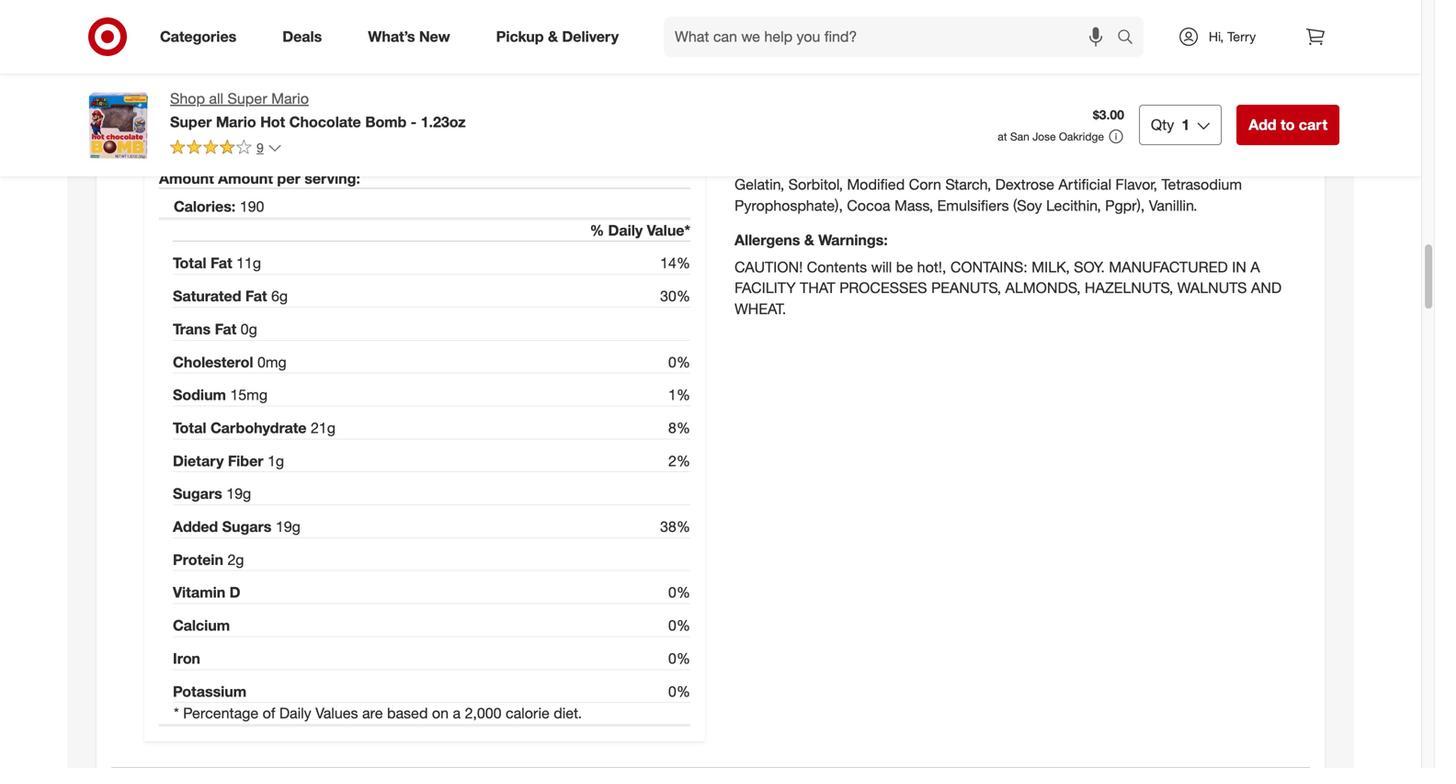 Task type: vqa. For each thing, say whether or not it's contained in the screenshot.
the middle Free shipping * * Exclusions Apply. In stock at  Charlotte North Ready within 2 hours with pickup
no



Task type: describe. For each thing, give the bounding box(es) containing it.
know
[[531, 17, 562, 33]]

add to cart
[[1249, 116, 1328, 134]]

trans fat 0 g
[[173, 320, 257, 338]]

what's
[[368, 28, 415, 46]]

sodium
[[173, 386, 226, 404]]

corn
[[909, 176, 942, 194]]

whole
[[875, 155, 916, 173]]

hazelnuts,
[[1085, 279, 1174, 297]]

glucose
[[1156, 155, 1210, 173]]

2,000
[[465, 705, 502, 723]]

1 horizontal spatial daily
[[608, 222, 643, 239]]

what's new
[[368, 28, 450, 46]]

lecithin,
[[1047, 197, 1102, 215]]

(sugar,
[[1106, 155, 1151, 173]]

incorrect
[[659, 17, 711, 33]]

values
[[316, 705, 358, 723]]

35
[[254, 129, 270, 147]]

g for 6
[[280, 287, 288, 305]]

add
[[1249, 116, 1277, 134]]

saturated
[[173, 287, 241, 305]]

categories
[[160, 28, 237, 46]]

on
[[432, 705, 449, 723]]

vitamin d
[[173, 584, 241, 602]]

at
[[998, 130, 1008, 143]]

sodium 15 mg
[[173, 386, 268, 404]]

will
[[872, 258, 893, 276]]

* percentage of daily values are based on a 2,000 calorie diet.
[[174, 705, 582, 723]]

pickup
[[496, 28, 544, 46]]

:
[[356, 170, 360, 188]]

product
[[714, 17, 759, 33]]

hi,
[[1210, 29, 1224, 45]]

qty 1
[[1152, 116, 1190, 134]]

dextrose
[[996, 176, 1055, 194]]

0 vertical spatial sugars
[[173, 485, 222, 503]]

hot!,
[[918, 258, 947, 276]]

serving
[[305, 170, 356, 188]]

percentage
[[183, 705, 259, 723]]

powder,
[[951, 155, 1003, 173]]

1 amount from the left
[[159, 170, 214, 188]]

deals
[[283, 28, 322, 46]]

allergens & warnings: caution! contents will be hot!, contains: milk, soy. manufactured in a facility that processes peanuts, almonds, hazelnuts, walnuts and wheat.
[[735, 231, 1282, 318]]

vanillin.
[[1150, 197, 1198, 215]]

chocolate
[[289, 113, 361, 131]]

search button
[[1109, 17, 1154, 61]]

cholesterol 0 mg
[[173, 353, 287, 371]]

to inside button
[[1281, 116, 1295, 134]]

1 0% from the top
[[669, 353, 691, 371]]

report incorrect product info. button
[[616, 16, 787, 35]]

g for 1
[[276, 452, 284, 470]]

based
[[387, 705, 428, 723]]

vitamin
[[173, 584, 226, 602]]

allergens
[[735, 231, 801, 249]]

$3.00
[[1094, 107, 1125, 123]]

it.
[[602, 17, 612, 33]]

at san jose oakridge
[[998, 130, 1105, 143]]

serving size: 35 g serving per container:
[[159, 129, 321, 168]]

value*
[[647, 222, 691, 239]]

dietary
[[173, 452, 224, 470]]

carbohydrate
[[211, 419, 307, 437]]

21
[[311, 419, 327, 437]]

1 vertical spatial 19
[[276, 518, 292, 536]]

san
[[1011, 130, 1030, 143]]

flavor,
[[1116, 176, 1158, 194]]

pgpr),
[[1106, 197, 1145, 215]]

38%
[[660, 518, 691, 536]]

that
[[800, 279, 836, 297]]

warnings:
[[819, 231, 888, 249]]

What can we help you find? suggestions appear below search field
[[664, 17, 1122, 57]]

0 horizontal spatial super
[[170, 113, 212, 131]]

per
[[277, 170, 301, 188]]

total for total carbohydrate
[[173, 419, 207, 437]]

about
[[565, 17, 599, 33]]

facility
[[735, 279, 796, 297]]

what's new link
[[353, 17, 473, 57]]

shop all super mario super mario hot chocolate bomb - 1.23oz
[[170, 90, 466, 131]]

g for 19
[[292, 518, 301, 536]]

tetrasodium
[[1162, 176, 1243, 194]]

processes
[[840, 279, 928, 297]]

new
[[419, 28, 450, 46]]

fiber
[[228, 452, 264, 470]]

2%
[[669, 452, 691, 470]]

added
[[173, 518, 218, 536]]

mg for sodium 15 mg
[[247, 386, 268, 404]]

mg for cholesterol 0 mg
[[266, 353, 287, 371]]

calories:
[[174, 198, 236, 216]]

if the item details above aren't accurate or complete, we want to know about it. report incorrect product info.
[[159, 17, 787, 33]]

details
[[220, 17, 258, 33]]

0 horizontal spatial cocoa
[[780, 155, 824, 173]]

*
[[174, 705, 179, 723]]

6
[[271, 287, 280, 305]]

size:
[[216, 129, 250, 147]]

marshmallows
[[1008, 155, 1102, 173]]



Task type: locate. For each thing, give the bounding box(es) containing it.
2 0% from the top
[[669, 584, 691, 602]]

diet.
[[554, 705, 582, 723]]

modified
[[847, 176, 905, 194]]

walnuts
[[1178, 279, 1248, 297]]

accurate
[[336, 17, 386, 33]]

2 amount from the left
[[218, 170, 273, 188]]

& for warnings:
[[805, 231, 815, 249]]

daily right of
[[280, 705, 312, 723]]

hi, terry
[[1210, 29, 1257, 45]]

cocoa down modified
[[847, 197, 891, 215]]

artificial
[[1059, 176, 1112, 194]]

0 horizontal spatial daily
[[280, 705, 312, 723]]

1%
[[669, 386, 691, 404]]

190
[[240, 198, 264, 216]]

all
[[209, 90, 224, 108]]

1 vertical spatial 0
[[258, 353, 266, 371]]

3 0% from the top
[[669, 617, 691, 635]]

15
[[230, 386, 247, 404]]

1 vertical spatial daily
[[280, 705, 312, 723]]

of
[[263, 705, 275, 723]]

1 horizontal spatial 19
[[276, 518, 292, 536]]

pyrophosphate),
[[735, 197, 843, 215]]

0 vertical spatial to
[[516, 17, 528, 33]]

calcium
[[173, 617, 230, 635]]

butter,
[[828, 155, 871, 173]]

11
[[236, 255, 253, 272]]

super down the shop
[[170, 113, 212, 131]]

g
[[274, 129, 283, 147], [253, 255, 261, 272], [280, 287, 288, 305], [249, 320, 257, 338], [327, 419, 336, 437], [276, 452, 284, 470], [243, 485, 251, 503], [292, 518, 301, 536], [236, 551, 244, 569]]

0 right cholesterol
[[258, 353, 266, 371]]

1 horizontal spatial &
[[805, 231, 815, 249]]

mg up carbohydrate
[[247, 386, 268, 404]]

above
[[262, 17, 297, 33]]

serving down the shop
[[159, 129, 212, 147]]

0 vertical spatial 1
[[1182, 116, 1190, 134]]

to right the add on the right of page
[[1281, 116, 1295, 134]]

mg right cholesterol
[[266, 353, 287, 371]]

bomb
[[365, 113, 407, 131]]

syrup,
[[1214, 155, 1256, 173]]

total up dietary
[[173, 419, 207, 437]]

added sugars 19 g
[[173, 518, 301, 536]]

sugar,
[[735, 155, 776, 173]]

fat for total fat
[[211, 255, 232, 272]]

calories: 190
[[174, 198, 264, 216]]

mario up hot
[[271, 90, 309, 108]]

amount down per
[[218, 170, 273, 188]]

2 serving from the top
[[159, 150, 212, 168]]

total for total fat
[[173, 255, 207, 272]]

2
[[228, 551, 236, 569]]

1 vertical spatial serving
[[159, 150, 212, 168]]

& left about
[[548, 28, 558, 46]]

% daily value*
[[590, 222, 691, 239]]

1 vertical spatial super
[[170, 113, 212, 131]]

0 horizontal spatial 1
[[268, 452, 276, 470]]

0 vertical spatial mario
[[271, 90, 309, 108]]

total up saturated
[[173, 255, 207, 272]]

0 horizontal spatial amount
[[159, 170, 214, 188]]

search
[[1109, 29, 1154, 47]]

0 horizontal spatial 19
[[226, 485, 243, 503]]

daily right %
[[608, 222, 643, 239]]

starch,
[[946, 176, 992, 194]]

protein
[[173, 551, 223, 569]]

0 horizontal spatial 0
[[241, 320, 249, 338]]

1 total from the top
[[173, 255, 207, 272]]

info.
[[763, 17, 787, 33]]

0
[[241, 320, 249, 338], [258, 353, 266, 371]]

amount amount per serving :
[[159, 170, 360, 188]]

1 vertical spatial fat
[[246, 287, 267, 305]]

sugars
[[173, 485, 222, 503], [222, 518, 272, 536]]

delivery
[[562, 28, 619, 46]]

shop
[[170, 90, 205, 108]]

a
[[1251, 258, 1261, 276]]

complete,
[[404, 17, 461, 33]]

sugar, cocoa butter, whole milk powder, marshmallows (sugar, glucose syrup, gelatin, sorbitol, modified corn starch, dextrose artificial flavor, tetrasodium pyrophosphate), cocoa mass, emulsifiers (soy lecithin, pgpr), vanillin.
[[735, 155, 1256, 215]]

serving left per
[[159, 150, 212, 168]]

fat left the 11
[[211, 255, 232, 272]]

0 horizontal spatial mario
[[216, 113, 256, 131]]

1 right fiber
[[268, 452, 276, 470]]

pickup & delivery
[[496, 28, 619, 46]]

1 vertical spatial mg
[[247, 386, 268, 404]]

0 vertical spatial &
[[548, 28, 558, 46]]

0 vertical spatial fat
[[211, 255, 232, 272]]

sugars down dietary
[[173, 485, 222, 503]]

fat
[[211, 255, 232, 272], [246, 287, 267, 305], [215, 320, 237, 338]]

hot
[[260, 113, 285, 131]]

g for 0
[[249, 320, 257, 338]]

1 vertical spatial 1
[[268, 452, 276, 470]]

mario up 9 link on the left
[[216, 113, 256, 131]]

& up the contents
[[805, 231, 815, 249]]

container:
[[244, 150, 317, 168]]

fat for saturated fat
[[246, 287, 267, 305]]

a
[[453, 705, 461, 723]]

0 vertical spatial serving
[[159, 129, 212, 147]]

1 horizontal spatial super
[[228, 90, 267, 108]]

cocoa up sorbitol,
[[780, 155, 824, 173]]

0 vertical spatial 0
[[241, 320, 249, 338]]

label info button
[[111, 62, 1311, 120]]

0% for vitamin d
[[669, 584, 691, 602]]

fat for trans fat
[[215, 320, 237, 338]]

1 vertical spatial cocoa
[[847, 197, 891, 215]]

or
[[389, 17, 401, 33]]

categories link
[[144, 17, 260, 57]]

1 horizontal spatial cocoa
[[847, 197, 891, 215]]

manufactured
[[1110, 258, 1229, 276]]

per
[[216, 150, 240, 168]]

mario
[[271, 90, 309, 108], [216, 113, 256, 131]]

0 horizontal spatial &
[[548, 28, 558, 46]]

g for 11
[[253, 255, 261, 272]]

9
[[257, 140, 264, 156]]

amount up the calories:
[[159, 170, 214, 188]]

0 vertical spatial total
[[173, 255, 207, 272]]

if
[[159, 17, 166, 33]]

fat left 6
[[246, 287, 267, 305]]

iron
[[173, 650, 200, 668]]

potassium
[[173, 683, 247, 701]]

fat up cholesterol 0 mg
[[215, 320, 237, 338]]

5 0% from the top
[[669, 683, 691, 701]]

wheat.
[[735, 300, 787, 318]]

0 vertical spatial mg
[[266, 353, 287, 371]]

label
[[159, 80, 205, 101]]

1 vertical spatial sugars
[[222, 518, 272, 536]]

total fat 11 g
[[173, 255, 261, 272]]

amount
[[159, 170, 214, 188], [218, 170, 273, 188]]

cholesterol
[[173, 353, 253, 371]]

1 horizontal spatial 0
[[258, 353, 266, 371]]

g for 21
[[327, 419, 336, 437]]

0 vertical spatial 19
[[226, 485, 243, 503]]

total
[[173, 255, 207, 272], [173, 419, 207, 437]]

to right want
[[516, 17, 528, 33]]

0 vertical spatial daily
[[608, 222, 643, 239]]

2 total from the top
[[173, 419, 207, 437]]

1
[[1182, 116, 1190, 134], [268, 452, 276, 470]]

sugars 19 g
[[173, 485, 251, 503]]

1 vertical spatial total
[[173, 419, 207, 437]]

be
[[897, 258, 914, 276]]

g inside serving size: 35 g serving per container:
[[274, 129, 283, 147]]

0 vertical spatial super
[[228, 90, 267, 108]]

contains:
[[951, 258, 1028, 276]]

sugars up 2
[[222, 518, 272, 536]]

1 vertical spatial to
[[1281, 116, 1295, 134]]

1 serving from the top
[[159, 129, 212, 147]]

d
[[230, 584, 241, 602]]

& for delivery
[[548, 28, 558, 46]]

super right all
[[228, 90, 267, 108]]

1 horizontal spatial amount
[[218, 170, 273, 188]]

0% for calcium
[[669, 617, 691, 635]]

are
[[362, 705, 383, 723]]

1 right qty at the right top of page
[[1182, 116, 1190, 134]]

1 horizontal spatial mario
[[271, 90, 309, 108]]

0 vertical spatial cocoa
[[780, 155, 824, 173]]

0% for iron
[[669, 650, 691, 668]]

jose
[[1033, 130, 1057, 143]]

2 vertical spatial fat
[[215, 320, 237, 338]]

(soy
[[1014, 197, 1043, 215]]

image of super mario hot chocolate bomb - 1.23oz image
[[82, 88, 155, 162]]

aren't
[[300, 17, 332, 33]]

g for 35
[[274, 129, 283, 147]]

1 horizontal spatial 1
[[1182, 116, 1190, 134]]

0% for potassium
[[669, 683, 691, 701]]

qty
[[1152, 116, 1175, 134]]

1 horizontal spatial to
[[1281, 116, 1295, 134]]

0 down saturated fat 6 g
[[241, 320, 249, 338]]

4 0% from the top
[[669, 650, 691, 668]]

1 vertical spatial mario
[[216, 113, 256, 131]]

0 horizontal spatial to
[[516, 17, 528, 33]]

& inside allergens & warnings: caution! contents will be hot!, contains: milk, soy. manufactured in a facility that processes peanuts, almonds, hazelnuts, walnuts and wheat.
[[805, 231, 815, 249]]

trans
[[173, 320, 211, 338]]

add to cart button
[[1237, 105, 1340, 145]]

1 vertical spatial &
[[805, 231, 815, 249]]



